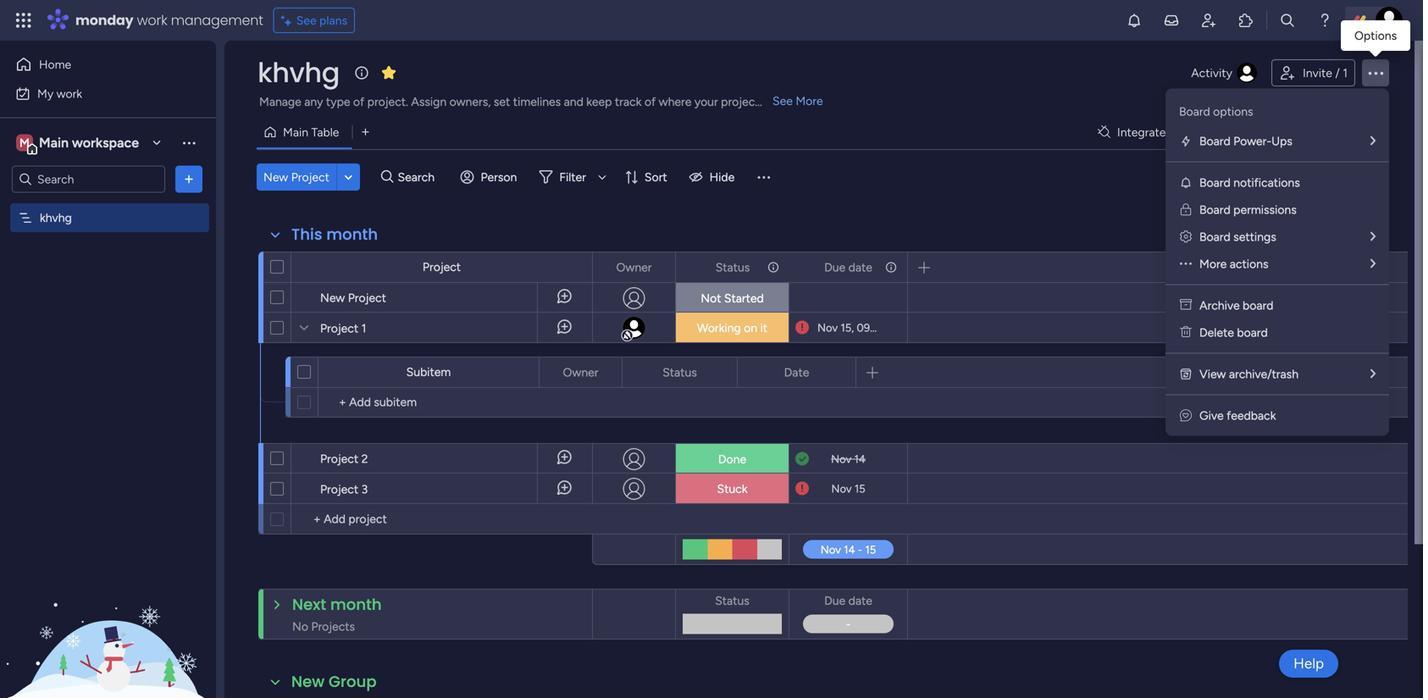 Task type: vqa. For each thing, say whether or not it's contained in the screenshot.
Collapse all
no



Task type: locate. For each thing, give the bounding box(es) containing it.
project for project 1
[[320, 321, 359, 336]]

1 vertical spatial due date
[[825, 594, 873, 608]]

2 options image from the left
[[884, 253, 896, 282]]

not
[[701, 291, 722, 305]]

work right my
[[56, 86, 82, 101]]

show board description image
[[352, 64, 372, 81]]

1 of from the left
[[353, 94, 365, 109]]

1 vertical spatial month
[[330, 594, 382, 615]]

v2 search image
[[381, 168, 394, 187]]

nov 14
[[831, 453, 866, 466]]

timelines
[[513, 94, 561, 109]]

see
[[296, 13, 317, 28], [773, 94, 793, 108]]

khvhg field
[[253, 54, 344, 92]]

0 vertical spatial board
[[1243, 298, 1274, 313]]

v2 overdue deadline image
[[796, 481, 809, 497]]

board permissions
[[1200, 203, 1297, 217]]

0 vertical spatial new project
[[264, 170, 330, 184]]

1 horizontal spatial owner field
[[612, 258, 656, 277]]

0 vertical spatial due date
[[825, 260, 873, 275]]

monday
[[75, 11, 134, 30]]

on
[[744, 321, 758, 335]]

month right this
[[327, 224, 378, 245]]

board settings
[[1200, 230, 1277, 244]]

of right track
[[645, 94, 656, 109]]

1 vertical spatial due date field
[[820, 591, 877, 610]]

work right monday
[[137, 11, 167, 30]]

see for see more
[[773, 94, 793, 108]]

0 vertical spatial more
[[796, 94, 823, 108]]

main
[[283, 125, 308, 139], [39, 135, 69, 151]]

2 vertical spatial status field
[[711, 591, 754, 610]]

1 vertical spatial work
[[56, 86, 82, 101]]

work inside button
[[56, 86, 82, 101]]

option
[[0, 203, 216, 206]]

owner
[[616, 260, 652, 275], [563, 365, 599, 380]]

0 vertical spatial khvhg
[[258, 54, 340, 92]]

settings
[[1234, 230, 1277, 244]]

column information image
[[767, 261, 780, 274], [885, 261, 898, 274]]

3 list arrow image from the top
[[1371, 258, 1376, 270]]

list arrow image for board settings
[[1371, 230, 1376, 243]]

options image up "am"
[[884, 253, 896, 282]]

help
[[1294, 655, 1324, 672]]

board right board notifications image on the top of page
[[1200, 175, 1231, 190]]

subitem
[[406, 365, 451, 379]]

work for monday
[[137, 11, 167, 30]]

0 vertical spatial date
[[849, 260, 873, 275]]

hide
[[710, 170, 735, 184]]

lottie animation image
[[0, 527, 216, 698]]

1 vertical spatial more
[[1200, 257, 1227, 271]]

main right the workspace icon
[[39, 135, 69, 151]]

/
[[1336, 66, 1340, 80]]

more right project
[[796, 94, 823, 108]]

options image
[[1366, 63, 1386, 83], [180, 171, 197, 188], [652, 253, 664, 282], [598, 358, 610, 387]]

board power-ups image
[[1180, 134, 1193, 148]]

1 horizontal spatial of
[[645, 94, 656, 109]]

board for board options
[[1180, 104, 1211, 119]]

more actions
[[1200, 257, 1269, 271]]

list arrow image
[[1371, 135, 1376, 147], [1371, 230, 1376, 243], [1371, 258, 1376, 270], [1371, 368, 1376, 380]]

v2 user feedback image
[[1180, 408, 1192, 423]]

notifications
[[1234, 175, 1301, 190]]

home
[[39, 57, 71, 72]]

2 column information image from the left
[[885, 261, 898, 274]]

1 options image from the left
[[766, 253, 778, 282]]

view archive/trash image
[[1180, 367, 1193, 381]]

1 horizontal spatial see
[[773, 94, 793, 108]]

nov left 15
[[832, 482, 852, 496]]

see more link
[[771, 92, 825, 109]]

status for bottom status field
[[715, 594, 750, 608]]

see plans
[[296, 13, 348, 28]]

new inside field
[[292, 671, 325, 693]]

0 horizontal spatial khvhg
[[40, 211, 72, 225]]

0 vertical spatial status
[[716, 260, 750, 275]]

khvhg up any
[[258, 54, 340, 92]]

0 vertical spatial due
[[825, 260, 846, 275]]

list arrow image for board power-ups
[[1371, 135, 1376, 147]]

1 vertical spatial board
[[1237, 325, 1268, 340]]

new project down the main table button
[[264, 170, 330, 184]]

management
[[171, 11, 263, 30]]

invite / 1 button
[[1272, 59, 1356, 86]]

plans
[[319, 13, 348, 28]]

0 vertical spatial work
[[137, 11, 167, 30]]

1 horizontal spatial work
[[137, 11, 167, 30]]

of right type at the top
[[353, 94, 365, 109]]

dapulse integrations image
[[1098, 126, 1111, 139]]

project for project 2
[[320, 452, 359, 466]]

Status field
[[712, 258, 754, 277], [659, 363, 701, 382], [711, 591, 754, 610]]

main inside workspace selection element
[[39, 135, 69, 151]]

nov 15
[[832, 482, 866, 496]]

Due date field
[[820, 258, 877, 277], [820, 591, 877, 610]]

1 horizontal spatial khvhg
[[258, 54, 340, 92]]

1 horizontal spatial owner
[[616, 260, 652, 275]]

1 horizontal spatial main
[[283, 125, 308, 139]]

select product image
[[15, 12, 32, 29]]

0 horizontal spatial see
[[296, 13, 317, 28]]

project 2
[[320, 452, 368, 466]]

board
[[1180, 104, 1211, 119], [1200, 134, 1231, 148], [1200, 175, 1231, 190], [1200, 203, 1231, 217], [1200, 230, 1231, 244]]

this month
[[292, 224, 378, 245]]

view
[[1200, 367, 1226, 381]]

+ Add subitem text field
[[327, 392, 504, 413]]

where
[[659, 94, 692, 109]]

my work
[[37, 86, 82, 101]]

3
[[361, 482, 368, 497]]

0 vertical spatial month
[[327, 224, 378, 245]]

0 vertical spatial nov
[[818, 321, 838, 335]]

board options
[[1180, 104, 1254, 119]]

1 vertical spatial new
[[320, 291, 345, 305]]

delete board
[[1200, 325, 1268, 340]]

1 horizontal spatial options image
[[884, 253, 896, 282]]

4 list arrow image from the top
[[1371, 368, 1376, 380]]

status
[[716, 260, 750, 275], [663, 365, 697, 380], [715, 594, 750, 608]]

invite members image
[[1201, 12, 1218, 29]]

board power-ups
[[1200, 134, 1293, 148]]

0 horizontal spatial column information image
[[767, 261, 780, 274]]

new inside button
[[264, 170, 288, 184]]

inbox image
[[1163, 12, 1180, 29]]

0 vertical spatial see
[[296, 13, 317, 28]]

main inside button
[[283, 125, 308, 139]]

+ Add project text field
[[300, 509, 585, 530]]

integrate
[[1118, 125, 1166, 139]]

more inside see more link
[[796, 94, 823, 108]]

am
[[890, 321, 907, 335]]

options
[[1355, 28, 1397, 43]]

Owner field
[[612, 258, 656, 277], [559, 363, 603, 382]]

options image up it
[[766, 253, 778, 282]]

see left plans
[[296, 13, 317, 28]]

column information image up it
[[767, 261, 780, 274]]

board right dapulse admin menu image
[[1200, 230, 1231, 244]]

0 vertical spatial new
[[264, 170, 288, 184]]

activity button
[[1185, 59, 1265, 86]]

1 horizontal spatial column information image
[[885, 261, 898, 274]]

1 vertical spatial status
[[663, 365, 697, 380]]

home button
[[10, 51, 182, 78]]

date
[[849, 260, 873, 275], [849, 594, 873, 608]]

automate
[[1288, 125, 1341, 139]]

give
[[1200, 408, 1224, 423]]

2 vertical spatial nov
[[832, 482, 852, 496]]

1 column information image from the left
[[767, 261, 780, 274]]

give feedback
[[1200, 408, 1277, 423]]

board down archive board
[[1237, 325, 1268, 340]]

apps image
[[1238, 12, 1255, 29]]

permissions
[[1234, 203, 1297, 217]]

column information image up "am"
[[885, 261, 898, 274]]

board right v2 permission outline image
[[1200, 203, 1231, 217]]

1 vertical spatial owner field
[[559, 363, 603, 382]]

0 horizontal spatial of
[[353, 94, 365, 109]]

1 vertical spatial date
[[849, 594, 873, 608]]

0 vertical spatial due date field
[[820, 258, 877, 277]]

This month field
[[287, 224, 382, 246]]

1
[[1343, 66, 1348, 80], [361, 321, 366, 336]]

working on it
[[697, 321, 768, 335]]

board for board notifications
[[1200, 175, 1231, 190]]

board up delete board
[[1243, 298, 1274, 313]]

board for board settings
[[1200, 230, 1231, 244]]

group
[[329, 671, 377, 693]]

month right the next on the left bottom of the page
[[330, 594, 382, 615]]

sort
[[645, 170, 667, 184]]

0 horizontal spatial owner
[[563, 365, 599, 380]]

0 horizontal spatial more
[[796, 94, 823, 108]]

new down the main table button
[[264, 170, 288, 184]]

menu
[[1166, 89, 1390, 436]]

2 list arrow image from the top
[[1371, 230, 1376, 243]]

board up board power-ups image
[[1180, 104, 1211, 119]]

1 vertical spatial 1
[[361, 321, 366, 336]]

board for board power-ups
[[1200, 134, 1231, 148]]

your
[[695, 94, 718, 109]]

1 due from the top
[[825, 260, 846, 275]]

more right 'more dots' "icon" at the top right
[[1200, 257, 1227, 271]]

1 list arrow image from the top
[[1371, 135, 1376, 147]]

nov for nov 14
[[831, 453, 852, 466]]

1 vertical spatial see
[[773, 94, 793, 108]]

workspace image
[[16, 133, 33, 152]]

date
[[784, 365, 810, 380]]

work for my
[[56, 86, 82, 101]]

nov for nov 15, 09:00 am
[[818, 321, 838, 335]]

project.
[[367, 94, 408, 109]]

new group
[[292, 671, 377, 693]]

autopilot image
[[1266, 121, 1281, 142]]

0 horizontal spatial work
[[56, 86, 82, 101]]

0 vertical spatial 1
[[1343, 66, 1348, 80]]

new left group
[[292, 671, 325, 693]]

gary orlando image
[[1376, 7, 1403, 34]]

nov
[[818, 321, 838, 335], [831, 453, 852, 466], [832, 482, 852, 496]]

see inside button
[[296, 13, 317, 28]]

delete
[[1200, 325, 1235, 340]]

0 horizontal spatial owner field
[[559, 363, 603, 382]]

1 vertical spatial due
[[825, 594, 846, 608]]

my
[[37, 86, 54, 101]]

0 horizontal spatial options image
[[766, 253, 778, 282]]

table
[[311, 125, 339, 139]]

month for next month
[[330, 594, 382, 615]]

nov for nov 15
[[832, 482, 852, 496]]

1 inside button
[[1343, 66, 1348, 80]]

new project up the project 1
[[320, 291, 386, 305]]

1 horizontal spatial more
[[1200, 257, 1227, 271]]

nov left 14
[[831, 453, 852, 466]]

2 vertical spatial new
[[292, 671, 325, 693]]

manage
[[259, 94, 301, 109]]

board
[[1243, 298, 1274, 313], [1237, 325, 1268, 340]]

options image
[[766, 253, 778, 282], [884, 253, 896, 282]]

khvhg
[[258, 54, 340, 92], [40, 211, 72, 225]]

project
[[721, 94, 760, 109]]

2 due from the top
[[825, 594, 846, 608]]

1 due date field from the top
[[820, 258, 877, 277]]

sort button
[[618, 164, 678, 191]]

project 3
[[320, 482, 368, 497]]

it
[[761, 321, 768, 335]]

new
[[264, 170, 288, 184], [320, 291, 345, 305], [292, 671, 325, 693]]

due
[[825, 260, 846, 275], [825, 594, 846, 608]]

1 vertical spatial nov
[[831, 453, 852, 466]]

board for board permissions
[[1200, 203, 1231, 217]]

new project
[[264, 170, 330, 184], [320, 291, 386, 305]]

new up the project 1
[[320, 291, 345, 305]]

0 horizontal spatial main
[[39, 135, 69, 151]]

next
[[292, 594, 326, 615]]

khvhg down the search in workspace field
[[40, 211, 72, 225]]

help image
[[1317, 12, 1334, 29]]

nov 15, 09:00 am
[[818, 321, 907, 335]]

owners,
[[450, 94, 491, 109]]

0 vertical spatial owner field
[[612, 258, 656, 277]]

1 vertical spatial khvhg
[[40, 211, 72, 225]]

0 horizontal spatial 1
[[361, 321, 366, 336]]

options image for due date
[[884, 253, 896, 282]]

main for main table
[[283, 125, 308, 139]]

of
[[353, 94, 365, 109], [645, 94, 656, 109]]

column information image for status
[[767, 261, 780, 274]]

project
[[291, 170, 330, 184], [423, 260, 461, 274], [348, 291, 386, 305], [320, 321, 359, 336], [320, 452, 359, 466], [320, 482, 359, 497]]

1 horizontal spatial 1
[[1343, 66, 1348, 80]]

set
[[494, 94, 510, 109]]

board right board power-ups image
[[1200, 134, 1231, 148]]

see right project
[[773, 94, 793, 108]]

main left the table
[[283, 125, 308, 139]]

2 vertical spatial status
[[715, 594, 750, 608]]

nov left 15,
[[818, 321, 838, 335]]



Task type: describe. For each thing, give the bounding box(es) containing it.
project 1
[[320, 321, 366, 336]]

add view image
[[362, 126, 369, 138]]

14
[[855, 453, 866, 466]]

khvhg list box
[[0, 200, 216, 461]]

main table button
[[257, 119, 352, 146]]

angle down image
[[345, 171, 353, 183]]

list arrow image for view archive/trash
[[1371, 368, 1376, 380]]

view archive/trash
[[1200, 367, 1299, 381]]

type
[[326, 94, 350, 109]]

workspace options image
[[180, 134, 197, 151]]

actions
[[1230, 257, 1269, 271]]

stuck
[[717, 482, 748, 496]]

dapulse admin menu image
[[1180, 230, 1192, 244]]

new project inside button
[[264, 170, 330, 184]]

manage any type of project. assign owners, set timelines and keep track of where your project stands.
[[259, 94, 800, 109]]

arrow down image
[[592, 167, 613, 187]]

assign
[[411, 94, 447, 109]]

monday work management
[[75, 11, 263, 30]]

15
[[855, 482, 866, 496]]

next month
[[292, 594, 382, 615]]

filter button
[[532, 164, 613, 191]]

lottie animation element
[[0, 527, 216, 698]]

v2 delete line image
[[1180, 325, 1192, 340]]

any
[[304, 94, 323, 109]]

New Group field
[[287, 671, 381, 693]]

options
[[1214, 104, 1254, 119]]

1 vertical spatial new project
[[320, 291, 386, 305]]

2 due date from the top
[[825, 594, 873, 608]]

my work button
[[10, 80, 182, 107]]

main table
[[283, 125, 339, 139]]

workspace selection element
[[16, 133, 142, 155]]

1 due date from the top
[[825, 260, 873, 275]]

1 date from the top
[[849, 260, 873, 275]]

v2 done deadline image
[[796, 451, 809, 467]]

1 vertical spatial status field
[[659, 363, 701, 382]]

filter
[[560, 170, 586, 184]]

menu containing board options
[[1166, 89, 1390, 436]]

ups
[[1272, 134, 1293, 148]]

invite / 1
[[1303, 66, 1348, 80]]

feedback
[[1227, 408, 1277, 423]]

notifications image
[[1126, 12, 1143, 29]]

activity
[[1192, 66, 1233, 80]]

options image for status
[[766, 253, 778, 282]]

2
[[361, 452, 368, 466]]

stands.
[[763, 94, 800, 109]]

project for project
[[423, 260, 461, 274]]

collapse board header image
[[1372, 125, 1385, 139]]

search everything image
[[1280, 12, 1297, 29]]

project inside button
[[291, 170, 330, 184]]

not started
[[701, 291, 764, 305]]

1 vertical spatial owner
[[563, 365, 599, 380]]

person
[[481, 170, 517, 184]]

project for project 3
[[320, 482, 359, 497]]

15,
[[841, 321, 854, 335]]

see plans button
[[273, 8, 355, 33]]

Search in workspace field
[[36, 169, 142, 189]]

and
[[564, 94, 584, 109]]

status for status field to the middle
[[663, 365, 697, 380]]

list arrow image for more actions
[[1371, 258, 1376, 270]]

keep
[[587, 94, 612, 109]]

person button
[[454, 164, 527, 191]]

Date field
[[780, 363, 814, 382]]

this
[[292, 224, 323, 245]]

0 vertical spatial status field
[[712, 258, 754, 277]]

see for see plans
[[296, 13, 317, 28]]

board notifications image
[[1180, 176, 1193, 189]]

invite
[[1303, 66, 1333, 80]]

archive
[[1200, 298, 1240, 313]]

archive/trash
[[1229, 367, 1299, 381]]

archive board
[[1200, 298, 1274, 313]]

khvhg inside list box
[[40, 211, 72, 225]]

board for archive board
[[1243, 298, 1274, 313]]

power-
[[1234, 134, 1272, 148]]

menu image
[[755, 169, 772, 186]]

done
[[719, 452, 747, 466]]

0 vertical spatial owner
[[616, 260, 652, 275]]

track
[[615, 94, 642, 109]]

v2 overdue deadline image
[[796, 320, 809, 336]]

09:00
[[857, 321, 887, 335]]

workspace
[[72, 135, 139, 151]]

column information image for due date
[[885, 261, 898, 274]]

dapulse archived image
[[1180, 298, 1192, 313]]

Search field
[[394, 165, 445, 189]]

month for this month
[[327, 224, 378, 245]]

started
[[724, 291, 764, 305]]

Next month field
[[288, 594, 386, 616]]

2 of from the left
[[645, 94, 656, 109]]

board for delete board
[[1237, 325, 1268, 340]]

help button
[[1280, 650, 1339, 678]]

main for main workspace
[[39, 135, 69, 151]]

remove from favorites image
[[380, 64, 397, 81]]

2 date from the top
[[849, 594, 873, 608]]

see more
[[773, 94, 823, 108]]

new project button
[[257, 164, 336, 191]]

status for status field to the top
[[716, 260, 750, 275]]

board notifications
[[1200, 175, 1301, 190]]

working
[[697, 321, 741, 335]]

more dots image
[[1180, 257, 1192, 271]]

2 due date field from the top
[[820, 591, 877, 610]]

v2 permission outline image
[[1181, 203, 1192, 217]]

main workspace
[[39, 135, 139, 151]]



